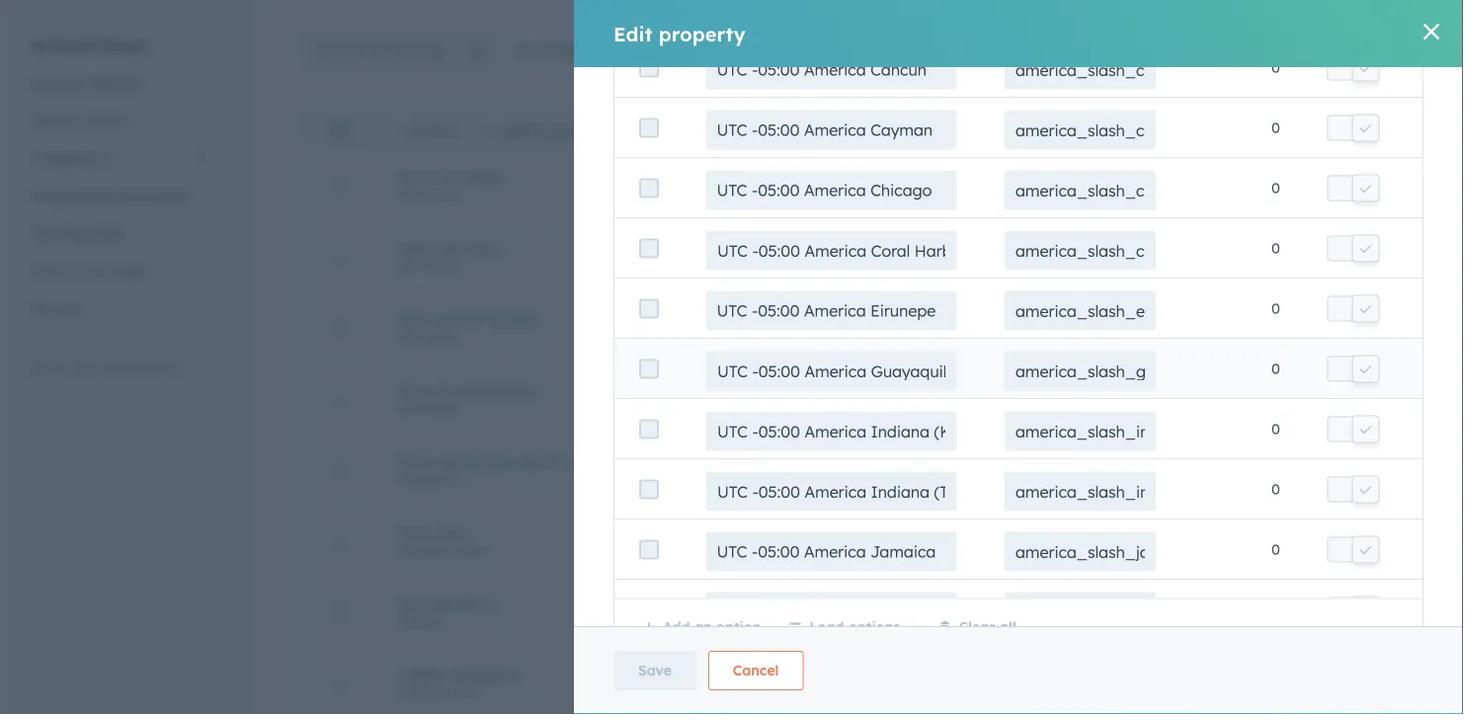 Task type: vqa. For each thing, say whether or not it's contained in the screenshot.


Task type: describe. For each thing, give the bounding box(es) containing it.
total
[[397, 596, 431, 613]]

0 for time zone
[[1383, 533, 1391, 551]]

analytics for time last seen
[[836, 249, 895, 266]]

web analytics history for time of first session
[[803, 320, 943, 337]]

time first seen button
[[397, 169, 756, 186]]

2 horizontal spatial &
[[796, 122, 807, 139]]

users & teams link
[[20, 102, 221, 140]]

all for all groups
[[514, 41, 531, 58]]

tracking code
[[32, 225, 125, 242]]

1 horizontal spatial users
[[754, 122, 792, 139]]

property
[[1351, 43, 1399, 58]]

picker inside time registration email was sent date picker
[[427, 472, 461, 487]]

information for select
[[859, 533, 935, 551]]

setup
[[100, 35, 146, 55]]

downloads
[[116, 187, 189, 205]]

create property
[[1310, 43, 1399, 58]]

2 contact from the top
[[803, 533, 855, 551]]

contact information for text
[[803, 676, 935, 693]]

web analytics history for time first seen
[[803, 178, 943, 195]]

time for time of first session
[[397, 311, 431, 328]]

select
[[458, 543, 490, 558]]

all for all users
[[757, 41, 774, 59]]

analytics for time of first session
[[836, 320, 895, 337]]

users inside account setup element
[[32, 112, 68, 129]]

privacy & consent link
[[20, 252, 221, 290]]

& for consent
[[83, 262, 93, 280]]

history for time of last session
[[899, 391, 943, 408]]

tracking
[[32, 225, 87, 242]]

was
[[563, 453, 590, 471]]

privacy & consent
[[32, 262, 150, 280]]

data management
[[32, 361, 180, 381]]

all users button
[[744, 30, 841, 71]]

integrations button
[[20, 140, 221, 177]]

0 for time last seen
[[1383, 249, 1391, 266]]

1 horizontal spatial teams
[[811, 122, 855, 139]]

time first seen date picker
[[397, 169, 504, 202]]

text
[[458, 685, 479, 700]]

information for line
[[859, 676, 935, 693]]

information for was
[[859, 462, 935, 479]]

total revenue number
[[397, 596, 494, 629]]

last inside time of last session date picker
[[453, 382, 483, 399]]

privacy
[[32, 262, 79, 280]]

groups
[[536, 41, 584, 58]]

total revenue button
[[397, 596, 756, 613]]

history for time of first session
[[899, 320, 943, 337]]

all groups button
[[501, 30, 610, 69]]

all field types
[[623, 41, 717, 58]]

time zone dropdown select
[[397, 524, 490, 558]]

time for time last seen
[[397, 240, 431, 257]]

analytics for time first seen
[[836, 178, 895, 195]]

hubspot for time first seen
[[1082, 178, 1139, 195]]

time of last session button
[[397, 382, 756, 399]]

date inside time first seen date picker
[[397, 187, 424, 202]]

web for time last seen
[[803, 249, 833, 266]]

to
[[532, 122, 547, 139]]

contact for text
[[803, 676, 855, 693]]

time registration email was sent button
[[397, 453, 756, 471]]

create property button
[[1293, 35, 1416, 66]]

defaults
[[89, 75, 143, 92]]

picker inside time of last session date picker
[[427, 401, 461, 416]]

assign users & teams button
[[704, 122, 883, 139]]

of for last
[[435, 382, 449, 399]]

group
[[551, 122, 592, 139]]

date inside time last seen date picker
[[397, 259, 424, 273]]

web analytics history for time of last session
[[803, 391, 943, 408]]

archive
[[633, 122, 685, 139]]

marketplace
[[32, 187, 112, 205]]

revenue
[[435, 596, 494, 613]]

hubspot for time of last session
[[1082, 391, 1139, 408]]

create
[[1310, 43, 1347, 58]]

twitter
[[397, 667, 445, 684]]

add
[[501, 122, 528, 139]]

twitter username single-line text
[[397, 667, 520, 700]]

number
[[397, 614, 442, 629]]

code
[[91, 225, 125, 242]]

picker inside time first seen date picker
[[427, 187, 461, 202]]

time last seen date picker
[[397, 240, 502, 273]]

single-
[[397, 685, 435, 700]]

selected
[[410, 124, 456, 139]]

deal information
[[803, 604, 913, 622]]



Task type: locate. For each thing, give the bounding box(es) containing it.
7 hubspot from the top
[[1082, 604, 1139, 622]]

0 vertical spatial account
[[32, 35, 95, 55]]

5 0 from the top
[[1383, 462, 1391, 479]]

1 horizontal spatial all
[[623, 41, 641, 58]]

4 analytics from the top
[[836, 391, 895, 408]]

& right 'privacy'
[[83, 262, 93, 280]]

0 for time registration email was sent
[[1383, 462, 1391, 479]]

&
[[72, 112, 82, 129], [796, 122, 807, 139], [83, 262, 93, 280]]

web for time first seen
[[803, 178, 833, 195]]

zone
[[435, 524, 470, 542]]

hubspot for time of first session
[[1082, 320, 1139, 337]]

time down time last seen date picker at the left
[[397, 311, 431, 328]]

3 selected
[[401, 124, 456, 139]]

3 time from the top
[[397, 311, 431, 328]]

2 vertical spatial contact
[[803, 676, 855, 693]]

1 0 from the top
[[1383, 178, 1391, 195]]

6 0 from the top
[[1383, 533, 1391, 551]]

0 horizontal spatial teams
[[86, 112, 128, 129]]

0 vertical spatial session
[[489, 311, 541, 328]]

2 hubspot from the top
[[1082, 249, 1139, 266]]

2 analytics from the top
[[836, 249, 895, 266]]

2 of from the top
[[435, 382, 449, 399]]

security
[[32, 300, 85, 317]]

of inside time of first session date picker
[[435, 311, 449, 328]]

deal
[[803, 604, 833, 622]]

all left groups
[[514, 41, 531, 58]]

2 web analytics history from the top
[[803, 249, 943, 266]]

sent
[[594, 453, 623, 471]]

add to group button
[[480, 122, 592, 139]]

security link
[[20, 290, 221, 328]]

& right "assign"
[[796, 122, 807, 139]]

web for time of last session
[[803, 391, 833, 408]]

account
[[32, 35, 95, 55], [32, 75, 85, 92]]

hubspot for time registration email was sent
[[1082, 462, 1139, 479]]

0 for time of last session
[[1383, 391, 1391, 408]]

registration
[[435, 453, 516, 471]]

1 time from the top
[[397, 169, 431, 186]]

picker up time of first session date picker
[[427, 259, 461, 273]]

of inside time of last session date picker
[[435, 382, 449, 399]]

account for account setup
[[32, 35, 95, 55]]

line
[[435, 685, 454, 700]]

0 horizontal spatial &
[[72, 112, 82, 129]]

time down time first seen date picker
[[397, 240, 431, 257]]

4 history from the top
[[899, 391, 943, 408]]

picker inside time last seen date picker
[[427, 259, 461, 273]]

3 history from the top
[[899, 320, 943, 337]]

users right "assign"
[[754, 122, 792, 139]]

picker down the registration
[[427, 472, 461, 487]]

last
[[435, 240, 464, 257], [453, 382, 483, 399]]

seen for time last seen
[[469, 240, 502, 257]]

users up integrations
[[32, 112, 68, 129]]

time down time of first session date picker
[[397, 382, 431, 399]]

account setup element
[[20, 34, 221, 328]]

web
[[803, 178, 833, 195], [803, 249, 833, 266], [803, 320, 833, 337], [803, 391, 833, 408]]

time inside time of first session date picker
[[397, 311, 431, 328]]

contact information for sent
[[803, 462, 935, 479]]

all left the users
[[757, 41, 774, 59]]

hubspot
[[1082, 178, 1139, 195], [1082, 249, 1139, 266], [1082, 320, 1139, 337], [1082, 391, 1139, 408], [1082, 462, 1139, 479], [1082, 533, 1139, 551], [1082, 604, 1139, 622]]

hubspot for total revenue
[[1082, 604, 1139, 622]]

tracking code link
[[20, 215, 221, 252]]

date inside time of first session date picker
[[397, 330, 424, 345]]

4 0 from the top
[[1383, 391, 1391, 408]]

account up account defaults on the top of page
[[32, 35, 95, 55]]

types
[[680, 41, 717, 58]]

4 date from the top
[[397, 401, 424, 416]]

seen for time first seen
[[470, 169, 504, 186]]

time down "3"
[[397, 169, 431, 186]]

seen
[[470, 169, 504, 186], [469, 240, 502, 257]]

2 0 from the top
[[1383, 249, 1391, 266]]

2 web from the top
[[803, 249, 833, 266]]

dropdown
[[397, 543, 455, 558]]

time
[[397, 169, 431, 186], [397, 240, 431, 257], [397, 311, 431, 328], [397, 382, 431, 399], [397, 453, 431, 471], [397, 524, 431, 542]]

3 0 from the top
[[1383, 320, 1391, 337]]

history
[[899, 178, 943, 195], [899, 249, 943, 266], [899, 320, 943, 337], [899, 391, 943, 408]]

0 vertical spatial seen
[[470, 169, 504, 186]]

1 date from the top
[[397, 187, 424, 202]]

1 web from the top
[[803, 178, 833, 195]]

history for time first seen
[[899, 178, 943, 195]]

first down time last seen date picker at the left
[[453, 311, 484, 328]]

time left the registration
[[397, 453, 431, 471]]

date inside time of last session date picker
[[397, 401, 424, 416]]

0 vertical spatial of
[[435, 311, 449, 328]]

time inside time last seen date picker
[[397, 240, 431, 257]]

users & teams
[[32, 112, 128, 129]]

time for time of last session
[[397, 382, 431, 399]]

0 vertical spatial contact information
[[803, 462, 935, 479]]

time inside time first seen date picker
[[397, 169, 431, 186]]

field
[[645, 41, 675, 58]]

date
[[397, 187, 424, 202], [397, 259, 424, 273], [397, 330, 424, 345], [397, 401, 424, 416], [397, 472, 424, 487]]

time inside time of last session date picker
[[397, 382, 431, 399]]

date inside time registration email was sent date picker
[[397, 472, 424, 487]]

1 vertical spatial last
[[453, 382, 483, 399]]

contact
[[803, 462, 855, 479], [803, 533, 855, 551], [803, 676, 855, 693]]

management
[[75, 361, 180, 381]]

web for time of first session
[[803, 320, 833, 337]]

time of first session button
[[397, 311, 756, 328]]

4 time from the top
[[397, 382, 431, 399]]

session inside time of first session date picker
[[489, 311, 541, 328]]

seen inside time first seen date picker
[[470, 169, 504, 186]]

session down time last seen date picker at the left
[[489, 311, 541, 328]]

4 web analytics history from the top
[[803, 391, 943, 408]]

account setup
[[32, 35, 146, 55]]

teams down the defaults
[[86, 112, 128, 129]]

time inside time registration email was sent date picker
[[397, 453, 431, 471]]

3 contact information from the top
[[803, 676, 935, 693]]

3 picker from the top
[[427, 330, 461, 345]]

account defaults
[[32, 75, 143, 92]]

archive button
[[612, 122, 685, 139]]

2 date from the top
[[397, 259, 424, 273]]

users
[[778, 41, 815, 59]]

last down time of first session date picker
[[453, 382, 483, 399]]

account up users & teams
[[32, 75, 85, 92]]

1 vertical spatial seen
[[469, 240, 502, 257]]

0 vertical spatial last
[[435, 240, 464, 257]]

time for time registration email was sent
[[397, 453, 431, 471]]

& for teams
[[72, 112, 82, 129]]

& up integrations
[[72, 112, 82, 129]]

3 web from the top
[[803, 320, 833, 337]]

5 picker from the top
[[427, 472, 461, 487]]

time registration email was sent date picker
[[397, 453, 623, 487]]

1 vertical spatial of
[[435, 382, 449, 399]]

1 picker from the top
[[427, 187, 461, 202]]

5 hubspot from the top
[[1082, 462, 1139, 479]]

of for first
[[435, 311, 449, 328]]

hubspot for time last seen
[[1082, 249, 1139, 266]]

1 contact from the top
[[803, 462, 855, 479]]

2 vertical spatial contact information
[[803, 676, 935, 693]]

2 horizontal spatial all
[[757, 41, 774, 59]]

session inside time of last session date picker
[[487, 382, 539, 399]]

username
[[449, 667, 520, 684]]

0 vertical spatial contact
[[803, 462, 855, 479]]

account defaults link
[[20, 65, 221, 102]]

analytics for time of last session
[[836, 391, 895, 408]]

0 horizontal spatial users
[[32, 112, 68, 129]]

6 time from the top
[[397, 524, 431, 542]]

of down time last seen date picker at the left
[[435, 311, 449, 328]]

teams down the users
[[811, 122, 855, 139]]

seen down time first seen date picker
[[469, 240, 502, 257]]

all users
[[757, 41, 815, 59]]

3
[[401, 124, 407, 139]]

session for time of last session
[[487, 382, 539, 399]]

3 hubspot from the top
[[1082, 320, 1139, 337]]

0
[[1383, 178, 1391, 195], [1383, 249, 1391, 266], [1383, 320, 1391, 337], [1383, 391, 1391, 408], [1383, 462, 1391, 479], [1383, 533, 1391, 551]]

analytics
[[836, 178, 895, 195], [836, 249, 895, 266], [836, 320, 895, 337], [836, 391, 895, 408]]

time zone button
[[397, 524, 756, 542]]

5 time from the top
[[397, 453, 431, 471]]

assign
[[704, 122, 749, 139]]

information
[[859, 462, 935, 479], [859, 533, 935, 551], [837, 604, 913, 622], [859, 676, 935, 693]]

integrations
[[32, 150, 112, 167]]

session for time of first session
[[489, 311, 541, 328]]

1 vertical spatial contact
[[803, 533, 855, 551]]

time for time zone
[[397, 524, 431, 542]]

hubspot for time zone
[[1082, 533, 1139, 551]]

all inside popup button
[[757, 41, 774, 59]]

2 history from the top
[[899, 249, 943, 266]]

first inside time of first session date picker
[[453, 311, 484, 328]]

time of first session date picker
[[397, 311, 541, 345]]

add to group
[[501, 122, 592, 139]]

picker up time last seen date picker at the left
[[427, 187, 461, 202]]

picker inside time of first session date picker
[[427, 330, 461, 345]]

assign users & teams
[[704, 122, 855, 139]]

contact information
[[803, 462, 935, 479], [803, 533, 935, 551], [803, 676, 935, 693]]

marketplace downloads link
[[20, 177, 221, 215]]

0 for time of first session
[[1383, 320, 1391, 337]]

1 vertical spatial session
[[487, 382, 539, 399]]

Search search field
[[303, 30, 501, 69]]

all inside "popup button"
[[623, 41, 641, 58]]

of down time of first session date picker
[[435, 382, 449, 399]]

3 web analytics history from the top
[[803, 320, 943, 337]]

account for account defaults
[[32, 75, 85, 92]]

picker up the registration
[[427, 401, 461, 416]]

twitter username button
[[397, 667, 756, 684]]

time last seen button
[[397, 240, 756, 257]]

seen down add
[[470, 169, 504, 186]]

5 date from the top
[[397, 472, 424, 487]]

email
[[521, 453, 559, 471]]

first down selected
[[435, 169, 466, 186]]

history for time last seen
[[899, 249, 943, 266]]

all groups
[[514, 41, 584, 58]]

last inside time last seen date picker
[[435, 240, 464, 257]]

1 of from the top
[[435, 311, 449, 328]]

3 date from the top
[[397, 330, 424, 345]]

2 picker from the top
[[427, 259, 461, 273]]

all for all field types
[[623, 41, 641, 58]]

all inside popup button
[[514, 41, 531, 58]]

3 analytics from the top
[[836, 320, 895, 337]]

web analytics history for time last seen
[[803, 249, 943, 266]]

1 history from the top
[[899, 178, 943, 195]]

1 hubspot from the top
[[1082, 178, 1139, 195]]

1 web analytics history from the top
[[803, 178, 943, 195]]

seen inside time last seen date picker
[[469, 240, 502, 257]]

time inside time zone dropdown select
[[397, 524, 431, 542]]

last down time first seen date picker
[[435, 240, 464, 257]]

2 account from the top
[[32, 75, 85, 92]]

time for time first seen
[[397, 169, 431, 186]]

2 time from the top
[[397, 240, 431, 257]]

1 contact information from the top
[[803, 462, 935, 479]]

first inside time first seen date picker
[[435, 169, 466, 186]]

session up "email"
[[487, 382, 539, 399]]

4 web from the top
[[803, 391, 833, 408]]

1 horizontal spatial &
[[83, 262, 93, 280]]

6 hubspot from the top
[[1082, 533, 1139, 551]]

0 vertical spatial first
[[435, 169, 466, 186]]

contact for sent
[[803, 462, 855, 479]]

1 analytics from the top
[[836, 178, 895, 195]]

4 picker from the top
[[427, 401, 461, 416]]

& inside "link"
[[83, 262, 93, 280]]

1 vertical spatial contact information
[[803, 533, 935, 551]]

0 horizontal spatial all
[[514, 41, 531, 58]]

time of last session date picker
[[397, 382, 539, 416]]

1 vertical spatial first
[[453, 311, 484, 328]]

time up dropdown
[[397, 524, 431, 542]]

4 hubspot from the top
[[1082, 391, 1139, 408]]

1 account from the top
[[32, 35, 95, 55]]

0 for time first seen
[[1383, 178, 1391, 195]]

3 contact from the top
[[803, 676, 855, 693]]

marketplace downloads
[[32, 187, 189, 205]]

picker up time of last session date picker on the left
[[427, 330, 461, 345]]

of
[[435, 311, 449, 328], [435, 382, 449, 399]]

first
[[435, 169, 466, 186], [453, 311, 484, 328]]

consent
[[97, 262, 150, 280]]

picker
[[427, 187, 461, 202], [427, 259, 461, 273], [427, 330, 461, 345], [427, 401, 461, 416], [427, 472, 461, 487]]

web analytics history
[[803, 178, 943, 195], [803, 249, 943, 266], [803, 320, 943, 337], [803, 391, 943, 408]]

all
[[514, 41, 531, 58], [623, 41, 641, 58], [757, 41, 774, 59]]

all left field
[[623, 41, 641, 58]]

all field types button
[[610, 30, 744, 69]]

data
[[32, 361, 70, 381]]

1 vertical spatial account
[[32, 75, 85, 92]]

teams inside account setup element
[[86, 112, 128, 129]]

2 contact information from the top
[[803, 533, 935, 551]]



